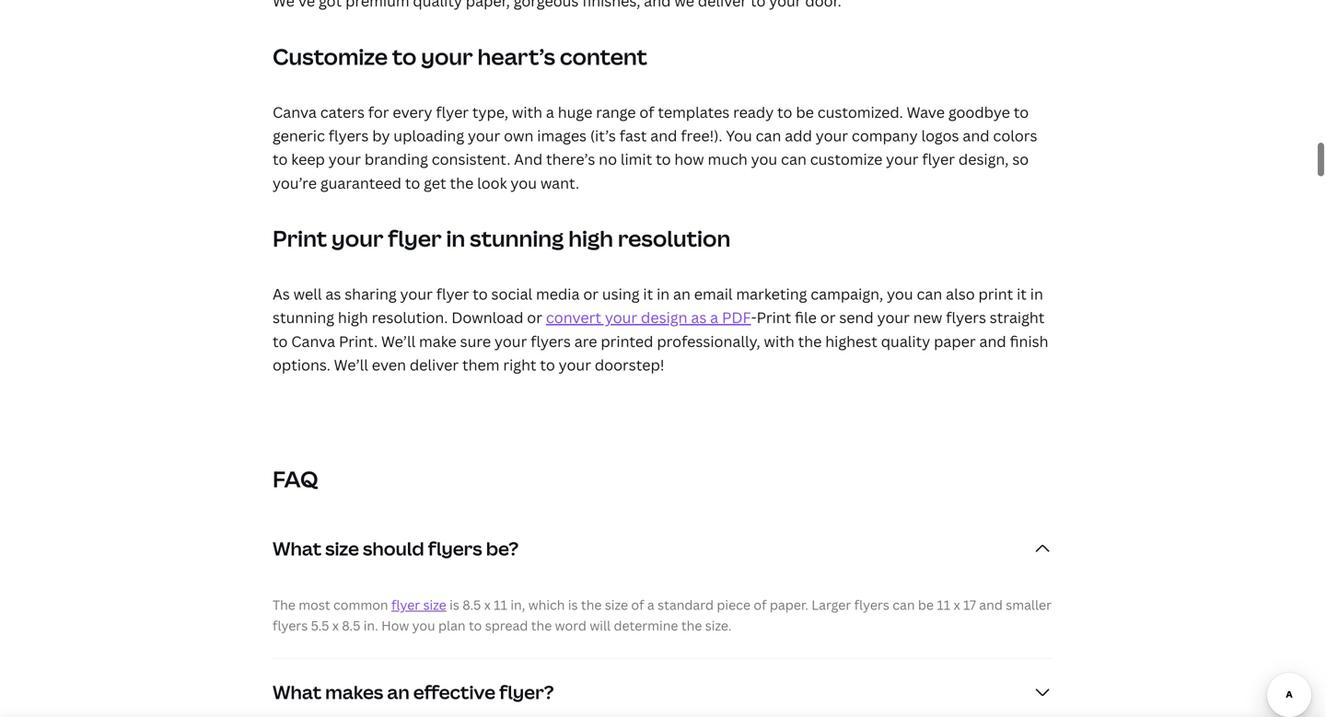 Task type: locate. For each thing, give the bounding box(es) containing it.
can down ready
[[756, 126, 782, 146]]

or up convert
[[584, 284, 599, 304]]

flyers left "be?"
[[428, 536, 483, 562]]

we'll up even
[[381, 332, 416, 351]]

in down get
[[446, 223, 466, 253]]

flyer?
[[500, 680, 554, 705]]

0 horizontal spatial as
[[326, 284, 341, 304]]

size up will
[[605, 597, 629, 614]]

to up download
[[473, 284, 488, 304]]

to up the add at the top of the page
[[778, 102, 793, 122]]

0 vertical spatial we'll
[[381, 332, 416, 351]]

how
[[382, 617, 409, 635]]

x left the 17 at the bottom of page
[[954, 597, 961, 614]]

1 vertical spatial high
[[338, 308, 368, 328]]

1 horizontal spatial a
[[648, 597, 655, 614]]

1 horizontal spatial 11
[[938, 597, 951, 614]]

a
[[546, 102, 555, 122], [711, 308, 719, 328], [648, 597, 655, 614]]

your up "right"
[[495, 332, 527, 351]]

flyers
[[329, 126, 369, 146], [947, 308, 987, 328], [531, 332, 571, 351], [428, 536, 483, 562], [855, 597, 890, 614], [273, 617, 308, 635]]

1 horizontal spatial 8.5
[[463, 597, 481, 614]]

of up fast
[[640, 102, 655, 122]]

(it's
[[591, 126, 616, 146]]

images
[[537, 126, 587, 146]]

0 vertical spatial canva
[[273, 102, 317, 122]]

high
[[569, 223, 614, 253], [338, 308, 368, 328]]

of
[[640, 102, 655, 122], [632, 597, 645, 614], [754, 597, 767, 614]]

the
[[450, 173, 474, 193], [799, 332, 822, 351], [581, 597, 602, 614], [531, 617, 552, 635], [682, 617, 703, 635]]

1 horizontal spatial be
[[919, 597, 934, 614]]

stunning inside as well as sharing your flyer to social media or using it in an email marketing campaign, you can also print it in stunning high resolution. download or
[[273, 308, 335, 328]]

larger
[[812, 597, 852, 614]]

want.
[[541, 173, 580, 193]]

so
[[1013, 149, 1030, 169]]

be left the 17 at the bottom of page
[[919, 597, 934, 614]]

0 horizontal spatial 8.5
[[342, 617, 361, 635]]

customize to your heart's content
[[273, 41, 648, 71]]

size
[[325, 536, 359, 562], [423, 597, 447, 614], [605, 597, 629, 614]]

in up straight at top right
[[1031, 284, 1044, 304]]

1 vertical spatial print
[[757, 308, 792, 328]]

1 horizontal spatial in
[[657, 284, 670, 304]]

it
[[644, 284, 654, 304], [1017, 284, 1027, 304]]

flyers inside dropdown button
[[428, 536, 483, 562]]

1 horizontal spatial we'll
[[381, 332, 416, 351]]

2 horizontal spatial size
[[605, 597, 629, 614]]

download
[[452, 308, 524, 328]]

media
[[536, 284, 580, 304]]

is up plan
[[450, 597, 460, 614]]

to up colors on the top right
[[1014, 102, 1030, 122]]

your up 'resolution.'
[[400, 284, 433, 304]]

the inside the '-print file or send your new flyers straight to canva print. we'll make sure your flyers are printed professionally, with the highest quality paper and finish options. we'll even deliver them right to your doorstep!'
[[799, 332, 822, 351]]

print down marketing
[[757, 308, 792, 328]]

x up spread
[[484, 597, 491, 614]]

is up the "word"
[[568, 597, 578, 614]]

0 horizontal spatial high
[[338, 308, 368, 328]]

what inside what size should flyers be? dropdown button
[[273, 536, 322, 562]]

to right "right"
[[540, 355, 555, 375]]

0 horizontal spatial 11
[[494, 597, 508, 614]]

2 vertical spatial a
[[648, 597, 655, 614]]

8.5
[[463, 597, 481, 614], [342, 617, 361, 635]]

1 horizontal spatial print
[[757, 308, 792, 328]]

1 vertical spatial with
[[764, 332, 795, 351]]

1 vertical spatial an
[[387, 680, 410, 705]]

the
[[273, 597, 296, 614]]

print down you're
[[273, 223, 327, 253]]

or right "file"
[[821, 308, 836, 328]]

is 8.5 x 11 in, which is the size of a standard piece of paper. larger flyers can be 11 x 17 and smaller flyers 5.5 x 8.5 in. how you plan to spread the word will determine the size.
[[273, 597, 1052, 635]]

finish
[[1011, 332, 1049, 351]]

8.5 left in.
[[342, 617, 361, 635]]

with inside the '-print file or send your new flyers straight to canva print. we'll make sure your flyers are printed professionally, with the highest quality paper and finish options. we'll even deliver them right to your doorstep!'
[[764, 332, 795, 351]]

your inside as well as sharing your flyer to social media or using it in an email marketing campaign, you can also print it in stunning high resolution. download or
[[400, 284, 433, 304]]

size.
[[706, 617, 732, 635]]

ready
[[734, 102, 774, 122]]

1 vertical spatial be
[[919, 597, 934, 614]]

flyer up download
[[437, 284, 469, 304]]

1 horizontal spatial an
[[674, 284, 691, 304]]

x
[[484, 597, 491, 614], [954, 597, 961, 614], [333, 617, 339, 635]]

send
[[840, 308, 874, 328]]

colors
[[994, 126, 1038, 146]]

2 horizontal spatial or
[[821, 308, 836, 328]]

as inside as well as sharing your flyer to social media or using it in an email marketing campaign, you can also print it in stunning high resolution. download or
[[326, 284, 341, 304]]

1 horizontal spatial size
[[423, 597, 447, 614]]

you down and
[[511, 173, 537, 193]]

1 vertical spatial we'll
[[334, 355, 368, 375]]

1 horizontal spatial stunning
[[470, 223, 564, 253]]

1 vertical spatial as
[[691, 308, 707, 328]]

0 vertical spatial with
[[512, 102, 543, 122]]

2 is from the left
[[568, 597, 578, 614]]

file
[[795, 308, 817, 328]]

and right the 17 at the bottom of page
[[980, 597, 1003, 614]]

you down flyer size link
[[413, 617, 436, 635]]

customize
[[273, 41, 388, 71]]

be up the add at the top of the page
[[796, 102, 815, 122]]

and right fast
[[651, 126, 678, 146]]

and down goodbye
[[963, 126, 990, 146]]

doorstep!
[[595, 355, 665, 375]]

plan
[[439, 617, 466, 635]]

stunning down well
[[273, 308, 335, 328]]

there's
[[546, 149, 596, 169]]

to right plan
[[469, 617, 482, 635]]

effective
[[414, 680, 496, 705]]

a left "pdf"
[[711, 308, 719, 328]]

8.5 up plan
[[463, 597, 481, 614]]

size up plan
[[423, 597, 447, 614]]

as
[[326, 284, 341, 304], [691, 308, 707, 328]]

0 vertical spatial an
[[674, 284, 691, 304]]

your down company
[[887, 149, 919, 169]]

an right makes
[[387, 680, 410, 705]]

as
[[273, 284, 290, 304]]

1 horizontal spatial is
[[568, 597, 578, 614]]

print
[[979, 284, 1014, 304]]

0 vertical spatial 8.5
[[463, 597, 481, 614]]

what
[[273, 536, 322, 562], [273, 680, 322, 705]]

0 horizontal spatial be
[[796, 102, 815, 122]]

what up the the
[[273, 536, 322, 562]]

should
[[363, 536, 425, 562]]

0 horizontal spatial print
[[273, 223, 327, 253]]

0 vertical spatial what
[[273, 536, 322, 562]]

and down straight at top right
[[980, 332, 1007, 351]]

flyers down caters
[[329, 126, 369, 146]]

0 horizontal spatial x
[[333, 617, 339, 635]]

will
[[590, 617, 611, 635]]

stunning up social
[[470, 223, 564, 253]]

professionally,
[[657, 332, 761, 351]]

0 horizontal spatial with
[[512, 102, 543, 122]]

social
[[492, 284, 533, 304]]

0 horizontal spatial is
[[450, 597, 460, 614]]

flyers right larger
[[855, 597, 890, 614]]

print
[[273, 223, 327, 253], [757, 308, 792, 328]]

it up convert your design as a pdf link
[[644, 284, 654, 304]]

can left the 17 at the bottom of page
[[893, 597, 916, 614]]

with down marketing
[[764, 332, 795, 351]]

1 horizontal spatial it
[[1017, 284, 1027, 304]]

1 what from the top
[[273, 536, 322, 562]]

x right '5.5'
[[333, 617, 339, 635]]

the down "file"
[[799, 332, 822, 351]]

limit
[[621, 149, 653, 169]]

1 horizontal spatial as
[[691, 308, 707, 328]]

11 left the 17 at the bottom of page
[[938, 597, 951, 614]]

what inside what makes an effective flyer? dropdown button
[[273, 680, 322, 705]]

the inside canva caters for every flyer type, with a huge range of templates ready to be customized. wave goodbye to generic flyers by uploading your own images (it's fast and free!). you can add your company logos and colors to keep your branding consistent. and there's no limit to how much you can customize your flyer design, so you're guaranteed to get the look you want.
[[450, 173, 474, 193]]

piece
[[717, 597, 751, 614]]

campaign,
[[811, 284, 884, 304]]

what for what size should flyers be?
[[273, 536, 322, 562]]

them
[[463, 355, 500, 375]]

smaller
[[1007, 597, 1052, 614]]

word
[[555, 617, 587, 635]]

1 vertical spatial stunning
[[273, 308, 335, 328]]

with up own
[[512, 102, 543, 122]]

size left should
[[325, 536, 359, 562]]

new
[[914, 308, 943, 328]]

high up print.
[[338, 308, 368, 328]]

to inside the is 8.5 x 11 in, which is the size of a standard piece of paper. larger flyers can be 11 x 17 and smaller flyers 5.5 x 8.5 in. how you plan to spread the word will determine the size.
[[469, 617, 482, 635]]

printed
[[601, 332, 654, 351]]

a up determine
[[648, 597, 655, 614]]

1 is from the left
[[450, 597, 460, 614]]

canva up generic
[[273, 102, 317, 122]]

1 vertical spatial what
[[273, 680, 322, 705]]

your down guaranteed
[[332, 223, 384, 253]]

the up will
[[581, 597, 602, 614]]

an
[[674, 284, 691, 304], [387, 680, 410, 705]]

you inside the is 8.5 x 11 in, which is the size of a standard piece of paper. larger flyers can be 11 x 17 and smaller flyers 5.5 x 8.5 in. how you plan to spread the word will determine the size.
[[413, 617, 436, 635]]

can
[[756, 126, 782, 146], [782, 149, 807, 169], [917, 284, 943, 304], [893, 597, 916, 614]]

2 horizontal spatial x
[[954, 597, 961, 614]]

you up "quality" in the right top of the page
[[887, 284, 914, 304]]

it up straight at top right
[[1017, 284, 1027, 304]]

0 horizontal spatial an
[[387, 680, 410, 705]]

goodbye
[[949, 102, 1011, 122]]

no
[[599, 149, 617, 169]]

flyers down the the
[[273, 617, 308, 635]]

of right piece
[[754, 597, 767, 614]]

high down want.
[[569, 223, 614, 253]]

an up design
[[674, 284, 691, 304]]

to up options.
[[273, 332, 288, 351]]

you down you
[[752, 149, 778, 169]]

also
[[947, 284, 976, 304]]

size inside the is 8.5 x 11 in, which is the size of a standard piece of paper. larger flyers can be 11 x 17 and smaller flyers 5.5 x 8.5 in. how you plan to spread the word will determine the size.
[[605, 597, 629, 614]]

can up new
[[917, 284, 943, 304]]

or down social
[[527, 308, 543, 328]]

0 vertical spatial high
[[569, 223, 614, 253]]

0 vertical spatial a
[[546, 102, 555, 122]]

what left makes
[[273, 680, 322, 705]]

a left huge at the top left of the page
[[546, 102, 555, 122]]

1 vertical spatial canva
[[291, 332, 336, 351]]

0 horizontal spatial size
[[325, 536, 359, 562]]

in up design
[[657, 284, 670, 304]]

of inside canva caters for every flyer type, with a huge range of templates ready to be customized. wave goodbye to generic flyers by uploading your own images (it's fast and free!). you can add your company logos and colors to keep your branding consistent. and there's no limit to how much you can customize your flyer design, so you're guaranteed to get the look you want.
[[640, 102, 655, 122]]

0 horizontal spatial it
[[644, 284, 654, 304]]

as right well
[[326, 284, 341, 304]]

the down consistent.
[[450, 173, 474, 193]]

we'll down print.
[[334, 355, 368, 375]]

0 vertical spatial be
[[796, 102, 815, 122]]

0 vertical spatial as
[[326, 284, 341, 304]]

11 left in,
[[494, 597, 508, 614]]

paper
[[934, 332, 977, 351]]

2 what from the top
[[273, 680, 322, 705]]

we'll
[[381, 332, 416, 351], [334, 355, 368, 375]]

flyer
[[436, 102, 469, 122], [923, 149, 956, 169], [388, 223, 442, 253], [437, 284, 469, 304], [392, 597, 420, 614]]

0 horizontal spatial stunning
[[273, 308, 335, 328]]

with
[[512, 102, 543, 122], [764, 332, 795, 351]]

your up guaranteed
[[329, 149, 361, 169]]

0 horizontal spatial a
[[546, 102, 555, 122]]

look
[[477, 173, 507, 193]]

using
[[603, 284, 640, 304]]

convert your design as a pdf
[[546, 308, 752, 328]]

be
[[796, 102, 815, 122], [919, 597, 934, 614]]

stunning
[[470, 223, 564, 253], [273, 308, 335, 328]]

1 vertical spatial a
[[711, 308, 719, 328]]

1 horizontal spatial with
[[764, 332, 795, 351]]

as up 'professionally,'
[[691, 308, 707, 328]]

canva up options.
[[291, 332, 336, 351]]

as well as sharing your flyer to social media or using it in an email marketing campaign, you can also print it in stunning high resolution. download or
[[273, 284, 1044, 328]]



Task type: describe. For each thing, give the bounding box(es) containing it.
type,
[[473, 102, 509, 122]]

generic
[[273, 126, 325, 146]]

flyer size link
[[392, 597, 447, 614]]

be inside the is 8.5 x 11 in, which is the size of a standard piece of paper. larger flyers can be 11 x 17 and smaller flyers 5.5 x 8.5 in. how you plan to spread the word will determine the size.
[[919, 597, 934, 614]]

are
[[575, 332, 598, 351]]

an inside dropdown button
[[387, 680, 410, 705]]

content
[[560, 41, 648, 71]]

flyer inside as well as sharing your flyer to social media or using it in an email marketing campaign, you can also print it in stunning high resolution. download or
[[437, 284, 469, 304]]

an inside as well as sharing your flyer to social media or using it in an email marketing campaign, you can also print it in stunning high resolution. download or
[[674, 284, 691, 304]]

by
[[373, 126, 390, 146]]

size inside dropdown button
[[325, 536, 359, 562]]

flyer down get
[[388, 223, 442, 253]]

customized.
[[818, 102, 904, 122]]

0 horizontal spatial or
[[527, 308, 543, 328]]

to left get
[[405, 173, 420, 193]]

deliver
[[410, 355, 459, 375]]

can inside the is 8.5 x 11 in, which is the size of a standard piece of paper. larger flyers can be 11 x 17 and smaller flyers 5.5 x 8.5 in. how you plan to spread the word will determine the size.
[[893, 597, 916, 614]]

resolution.
[[372, 308, 448, 328]]

spread
[[485, 617, 528, 635]]

to left how
[[656, 149, 671, 169]]

caters
[[320, 102, 365, 122]]

consistent.
[[432, 149, 511, 169]]

pdf
[[722, 308, 752, 328]]

your down using
[[605, 308, 638, 328]]

what makes an effective flyer?
[[273, 680, 554, 705]]

print.
[[339, 332, 378, 351]]

your down type,
[[468, 126, 501, 146]]

templates
[[658, 102, 730, 122]]

0 vertical spatial print
[[273, 223, 327, 253]]

the down standard
[[682, 617, 703, 635]]

you inside as well as sharing your flyer to social media or using it in an email marketing campaign, you can also print it in stunning high resolution. download or
[[887, 284, 914, 304]]

2 horizontal spatial a
[[711, 308, 719, 328]]

to inside as well as sharing your flyer to social media or using it in an email marketing campaign, you can also print it in stunning high resolution. download or
[[473, 284, 488, 304]]

17
[[964, 597, 977, 614]]

paper.
[[770, 597, 809, 614]]

branding
[[365, 149, 428, 169]]

with inside canva caters for every flyer type, with a huge range of templates ready to be customized. wave goodbye to generic flyers by uploading your own images (it's fast and free!). you can add your company logos and colors to keep your branding consistent. and there's no limit to how much you can customize your flyer design, so you're guaranteed to get the look you want.
[[512, 102, 543, 122]]

1 it from the left
[[644, 284, 654, 304]]

what size should flyers be?
[[273, 536, 519, 562]]

resolution
[[618, 223, 731, 253]]

1 vertical spatial 8.5
[[342, 617, 361, 635]]

well
[[294, 284, 322, 304]]

what for what makes an effective flyer?
[[273, 680, 322, 705]]

makes
[[325, 680, 384, 705]]

and
[[514, 149, 543, 169]]

marketing
[[737, 284, 808, 304]]

the down which
[[531, 617, 552, 635]]

design
[[641, 308, 688, 328]]

0 horizontal spatial we'll
[[334, 355, 368, 375]]

standard
[[658, 597, 714, 614]]

faq
[[273, 464, 319, 494]]

1 horizontal spatial high
[[569, 223, 614, 253]]

logos
[[922, 126, 960, 146]]

to up every at the left of the page
[[392, 41, 417, 71]]

fast
[[620, 126, 647, 146]]

highest
[[826, 332, 878, 351]]

canva inside canva caters for every flyer type, with a huge range of templates ready to be customized. wave goodbye to generic flyers by uploading your own images (it's fast and free!). you can add your company logos and colors to keep your branding consistent. and there's no limit to how much you can customize your flyer design, so you're guaranteed to get the look you want.
[[273, 102, 317, 122]]

guaranteed
[[321, 173, 402, 193]]

every
[[393, 102, 433, 122]]

make
[[419, 332, 457, 351]]

can inside as well as sharing your flyer to social media or using it in an email marketing campaign, you can also print it in stunning high resolution. download or
[[917, 284, 943, 304]]

print your flyer in stunning high resolution
[[273, 223, 731, 253]]

convert your design as a pdf link
[[546, 308, 752, 328]]

or inside the '-print file or send your new flyers straight to canva print. we'll make sure your flyers are printed professionally, with the highest quality paper and finish options. we'll even deliver them right to your doorstep!'
[[821, 308, 836, 328]]

your up "quality" in the right top of the page
[[878, 308, 910, 328]]

heart's
[[478, 41, 556, 71]]

sure
[[460, 332, 491, 351]]

sharing
[[345, 284, 397, 304]]

determine
[[614, 617, 679, 635]]

flyer up how
[[392, 597, 420, 614]]

can down the add at the top of the page
[[782, 149, 807, 169]]

high inside as well as sharing your flyer to social media or using it in an email marketing campaign, you can also print it in stunning high resolution. download or
[[338, 308, 368, 328]]

1 11 from the left
[[494, 597, 508, 614]]

what makes an effective flyer? button
[[273, 660, 1054, 718]]

right
[[503, 355, 537, 375]]

keep
[[291, 149, 325, 169]]

to up you're
[[273, 149, 288, 169]]

flyer down logos
[[923, 149, 956, 169]]

flyer up uploading
[[436, 102, 469, 122]]

options.
[[273, 355, 331, 375]]

and inside the is 8.5 x 11 in, which is the size of a standard piece of paper. larger flyers can be 11 x 17 and smaller flyers 5.5 x 8.5 in. how you plan to spread the word will determine the size.
[[980, 597, 1003, 614]]

flyers inside canva caters for every flyer type, with a huge range of templates ready to be customized. wave goodbye to generic flyers by uploading your own images (it's fast and free!). you can add your company logos and colors to keep your branding consistent. and there's no limit to how much you can customize your flyer design, so you're guaranteed to get the look you want.
[[329, 126, 369, 146]]

your up customize
[[816, 126, 849, 146]]

own
[[504, 126, 534, 146]]

much
[[708, 149, 748, 169]]

and inside the '-print file or send your new flyers straight to canva print. we'll make sure your flyers are printed professionally, with the highest quality paper and finish options. we'll even deliver them right to your doorstep!'
[[980, 332, 1007, 351]]

most
[[299, 597, 330, 614]]

which
[[529, 597, 565, 614]]

a inside canva caters for every flyer type, with a huge range of templates ready to be customized. wave goodbye to generic flyers by uploading your own images (it's fast and free!). you can add your company logos and colors to keep your branding consistent. and there's no limit to how much you can customize your flyer design, so you're guaranteed to get the look you want.
[[546, 102, 555, 122]]

quality
[[882, 332, 931, 351]]

print inside the '-print file or send your new flyers straight to canva print. we'll make sure your flyers are printed professionally, with the highest quality paper and finish options. we'll even deliver them right to your doorstep!'
[[757, 308, 792, 328]]

0 vertical spatial stunning
[[470, 223, 564, 253]]

your down are
[[559, 355, 592, 375]]

1 horizontal spatial x
[[484, 597, 491, 614]]

customize
[[811, 149, 883, 169]]

straight
[[990, 308, 1045, 328]]

add
[[785, 126, 813, 146]]

huge
[[558, 102, 593, 122]]

what size should flyers be? button
[[273, 516, 1054, 583]]

5.5
[[311, 617, 329, 635]]

flyers down 'also'
[[947, 308, 987, 328]]

you
[[727, 126, 753, 146]]

2 horizontal spatial in
[[1031, 284, 1044, 304]]

company
[[852, 126, 918, 146]]

a inside the is 8.5 x 11 in, which is the size of a standard piece of paper. larger flyers can be 11 x 17 and smaller flyers 5.5 x 8.5 in. how you plan to spread the word will determine the size.
[[648, 597, 655, 614]]

be?
[[486, 536, 519, 562]]

how
[[675, 149, 705, 169]]

0 horizontal spatial in
[[446, 223, 466, 253]]

of up determine
[[632, 597, 645, 614]]

canva caters for every flyer type, with a huge range of templates ready to be customized. wave goodbye to generic flyers by uploading your own images (it's fast and free!). you can add your company logos and colors to keep your branding consistent. and there's no limit to how much you can customize your flyer design, so you're guaranteed to get the look you want.
[[273, 102, 1038, 193]]

2 it from the left
[[1017, 284, 1027, 304]]

flyers down convert
[[531, 332, 571, 351]]

-print file or send your new flyers straight to canva print. we'll make sure your flyers are printed professionally, with the highest quality paper and finish options. we'll even deliver them right to your doorstep!
[[273, 308, 1049, 375]]

1 horizontal spatial or
[[584, 284, 599, 304]]

in,
[[511, 597, 526, 614]]

2 11 from the left
[[938, 597, 951, 614]]

email
[[695, 284, 733, 304]]

your up every at the left of the page
[[421, 41, 473, 71]]

even
[[372, 355, 406, 375]]

canva inside the '-print file or send your new flyers straight to canva print. we'll make sure your flyers are printed professionally, with the highest quality paper and finish options. we'll even deliver them right to your doorstep!'
[[291, 332, 336, 351]]

be inside canva caters for every flyer type, with a huge range of templates ready to be customized. wave goodbye to generic flyers by uploading your own images (it's fast and free!). you can add your company logos and colors to keep your branding consistent. and there's no limit to how much you can customize your flyer design, so you're guaranteed to get the look you want.
[[796, 102, 815, 122]]

wave
[[907, 102, 945, 122]]

common
[[334, 597, 388, 614]]

get
[[424, 173, 447, 193]]

the most common flyer size
[[273, 597, 447, 614]]

for
[[368, 102, 389, 122]]



Task type: vqa. For each thing, say whether or not it's contained in the screenshot.
"8.5" to the right
yes



